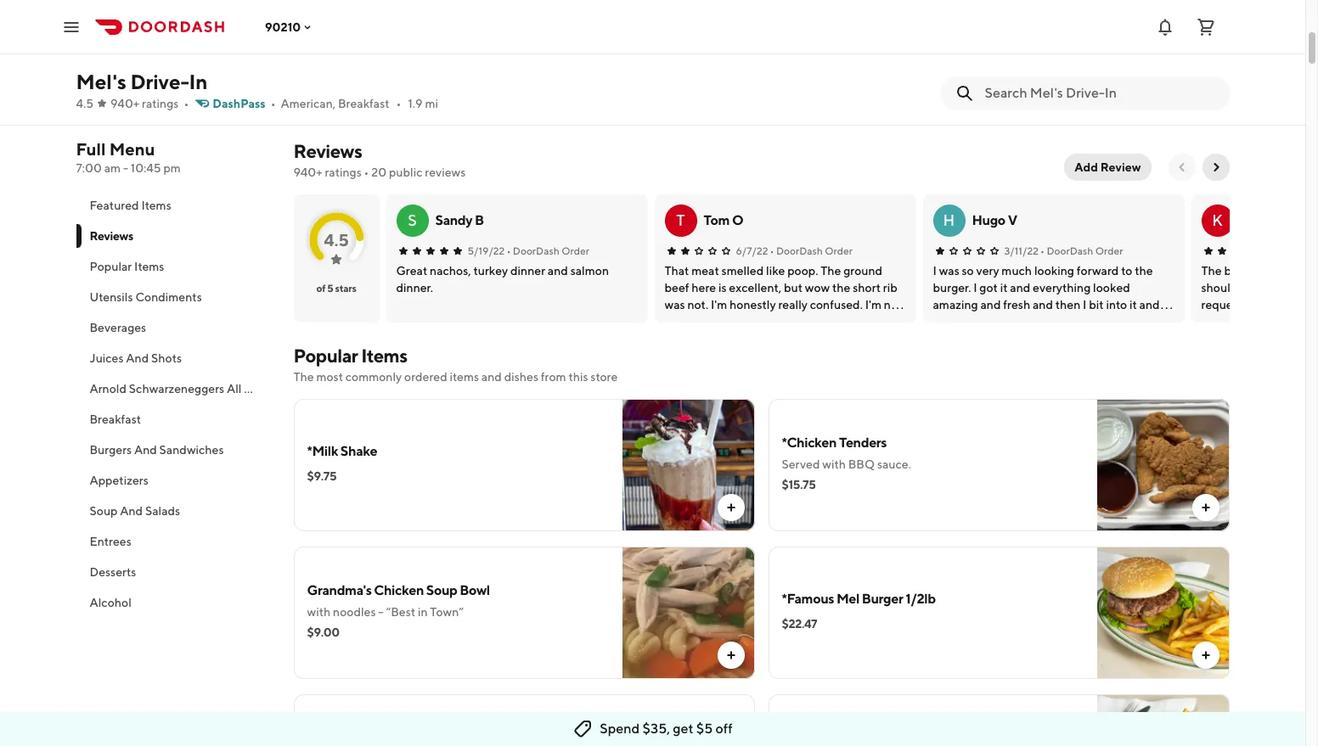Task type: vqa. For each thing, say whether or not it's contained in the screenshot.
H
yes



Task type: describe. For each thing, give the bounding box(es) containing it.
tom o
[[704, 212, 744, 229]]

*albacore tuna sandwich $17.00
[[947, 58, 1038, 111]]

bbq
[[849, 458, 875, 472]]

burgers
[[90, 444, 132, 457]]

off
[[716, 721, 733, 738]]

notification bell image
[[1156, 17, 1176, 37]]

3/11/22
[[1005, 245, 1039, 257]]

full menu 7:00 am - 10:45 pm
[[76, 139, 181, 175]]

sauce.
[[878, 458, 912, 472]]

popular items
[[90, 260, 164, 274]]

add
[[1075, 161, 1099, 174]]

entrees button
[[76, 527, 273, 557]]

and
[[482, 371, 502, 384]]

$15.75
[[782, 478, 816, 492]]

reviews link
[[294, 140, 362, 162]]

*milk shake
[[307, 444, 377, 460]]

alcohol button
[[76, 588, 273, 619]]

6/7/22
[[736, 245, 769, 257]]

• right the '3/11/22'
[[1041, 245, 1045, 257]]

commonly
[[346, 371, 402, 384]]

ratings inside reviews 940+ ratings • 20 public reviews
[[325, 166, 362, 179]]

burger
[[862, 591, 904, 608]]

reviews for reviews
[[90, 229, 133, 243]]

with inside the grandma's chicken soup bowl with noodles – "best in town" $9.00
[[307, 606, 331, 619]]

*famous
[[782, 591, 835, 608]]

• right dashpass
[[271, 97, 276, 110]]

$9.00
[[307, 626, 340, 640]]

*turkey dinner image
[[617, 0, 768, 52]]

ordered
[[405, 371, 448, 384]]

940+ ratings •
[[111, 97, 189, 110]]

am
[[104, 161, 121, 175]]

featured items button
[[76, 190, 273, 221]]

doordash for h
[[1047, 245, 1094, 257]]

hugo
[[973, 212, 1006, 229]]

*chicken tenders served with bbq sauce. $15.75
[[782, 435, 912, 492]]

soup inside button
[[90, 505, 118, 518]]

soup and salads
[[90, 505, 180, 518]]

• right 6/7/22
[[770, 245, 775, 257]]

menu inside button
[[268, 382, 300, 396]]

1 horizontal spatial breakfast
[[338, 97, 390, 110]]

*chicken
[[782, 435, 837, 451]]

order for t
[[825, 245, 853, 257]]

drive-
[[130, 70, 189, 93]]

schwarzeneggers
[[129, 382, 224, 396]]

review
[[1101, 161, 1142, 174]]

items for popular items the most commonly ordered items and dishes from this store
[[361, 345, 408, 367]]

club
[[1188, 58, 1217, 74]]

*mels 3 deck club sandwich image
[[1102, 0, 1252, 52]]

• right 5/19/22
[[507, 245, 511, 257]]

tuna
[[1009, 58, 1038, 74]]

0 vertical spatial 4.5
[[76, 97, 94, 110]]

o
[[732, 212, 744, 229]]

add item to cart image for *chicken tenders
[[1199, 501, 1213, 515]]

salads
[[145, 505, 180, 518]]

1 vertical spatial *famous mel burger 1/2lb image
[[1098, 547, 1230, 680]]

h
[[944, 212, 955, 229]]

of 5 stars
[[317, 282, 357, 295]]

from
[[541, 371, 566, 384]]

v
[[1008, 212, 1018, 229]]

doordash for s
[[513, 245, 560, 257]]

menu inside full menu 7:00 am - 10:45 pm
[[109, 139, 155, 159]]

american, breakfast • 1.9 mi
[[281, 97, 438, 110]]

sandwich inside *albacore tuna sandwich $17.00
[[947, 76, 1005, 93]]

store
[[591, 371, 618, 384]]

grandma's
[[307, 583, 372, 599]]

0 vertical spatial 940+
[[111, 97, 140, 110]]

town"
[[430, 606, 464, 619]]

soup and salads button
[[76, 496, 273, 527]]

0 items, open order cart image
[[1197, 17, 1217, 37]]

$9.75
[[307, 470, 337, 484]]

20
[[372, 166, 387, 179]]

*milk
[[307, 444, 338, 460]]

with inside *chicken tenders served with bbq sauce. $15.75
[[823, 458, 846, 472]]

add review
[[1075, 161, 1142, 174]]

1 vertical spatial $22.47
[[782, 618, 818, 631]]

breakfast inside button
[[90, 413, 141, 427]]

sandy
[[436, 212, 473, 229]]

stars
[[335, 282, 357, 295]]

burgers and sandwiches button
[[76, 435, 273, 466]]

in
[[189, 70, 208, 93]]

dashpass
[[213, 97, 266, 110]]

items for popular items
[[134, 260, 164, 274]]

• left 1.9
[[396, 97, 402, 110]]

grandma's chicken soup bowl image
[[622, 547, 755, 680]]

items
[[450, 371, 479, 384]]

$23.00
[[1109, 98, 1149, 111]]

*milk shake image
[[622, 399, 755, 532]]

1.9
[[408, 97, 423, 110]]

alcohol
[[90, 597, 132, 610]]

this
[[569, 371, 589, 384]]

arnold schwarzeneggers all star menu
[[90, 382, 300, 396]]

–
[[378, 606, 384, 619]]

burgers and sandwiches
[[90, 444, 224, 457]]

arnold
[[90, 382, 127, 396]]

s
[[408, 212, 417, 229]]

american,
[[281, 97, 336, 110]]

and for juices
[[126, 352, 149, 365]]

b
[[475, 212, 484, 229]]

order for h
[[1096, 245, 1124, 257]]

beverages
[[90, 321, 146, 335]]

shake
[[341, 444, 377, 460]]

order for s
[[562, 245, 590, 257]]

*famous mel burger 1/2lb image inside $22.47 button
[[294, 0, 445, 52]]

arnold schwarzeneggers all star menu button
[[76, 374, 300, 405]]

*southern fried chicken image
[[779, 0, 929, 52]]

*mels 3 deck club sandwich $23.00
[[1109, 58, 1217, 111]]



Task type: locate. For each thing, give the bounding box(es) containing it.
bowl
[[460, 583, 490, 599]]

0 horizontal spatial *famous mel burger 1/2lb image
[[294, 0, 445, 52]]

with
[[823, 458, 846, 472], [307, 606, 331, 619]]

*chicken tenders image
[[456, 0, 606, 52], [1098, 399, 1230, 532]]

1 horizontal spatial *famous mel burger 1/2lb image
[[1098, 547, 1230, 680]]

get
[[673, 721, 694, 738]]

$22.47 button
[[294, 0, 446, 122]]

• doordash order right 6/7/22
[[770, 245, 853, 257]]

and left salads
[[120, 505, 143, 518]]

• inside reviews 940+ ratings • 20 public reviews
[[364, 166, 369, 179]]

1 horizontal spatial menu
[[268, 382, 300, 396]]

1 vertical spatial ratings
[[325, 166, 362, 179]]

1 doordash from the left
[[513, 245, 560, 257]]

shots
[[151, 352, 182, 365]]

items up commonly on the left
[[361, 345, 408, 367]]

3 doordash from the left
[[1047, 245, 1094, 257]]

featured items
[[90, 199, 171, 212]]

1 horizontal spatial • doordash order
[[770, 245, 853, 257]]

dishes
[[504, 371, 539, 384]]

popular for popular items the most commonly ordered items and dishes from this store
[[294, 345, 358, 367]]

sandy b
[[436, 212, 484, 229]]

*mels
[[1109, 58, 1142, 74]]

previous image
[[1176, 161, 1189, 174]]

of
[[317, 282, 326, 295]]

*albacore
[[947, 58, 1006, 74]]

• doordash order for s
[[507, 245, 590, 257]]

5/19/22
[[468, 245, 505, 257]]

public
[[389, 166, 423, 179]]

*albacore tuna sandwich image
[[940, 0, 1091, 52], [1098, 695, 1230, 747]]

$17.00
[[947, 98, 984, 111]]

popular inside popular items the most commonly ordered items and dishes from this store
[[294, 345, 358, 367]]

desserts button
[[76, 557, 273, 588]]

90210 button
[[265, 20, 315, 34]]

doordash right the '3/11/22'
[[1047, 245, 1094, 257]]

5
[[327, 282, 334, 295]]

1 vertical spatial items
[[134, 260, 164, 274]]

most
[[316, 371, 343, 384]]

0 vertical spatial breakfast
[[338, 97, 390, 110]]

2 • doordash order from the left
[[770, 245, 853, 257]]

next image
[[1210, 161, 1223, 174]]

*famous mel burger 1/2lb image
[[294, 0, 445, 52], [1098, 547, 1230, 680]]

2 sandwich from the left
[[1109, 76, 1167, 93]]

in
[[418, 606, 428, 619]]

0 vertical spatial *albacore tuna sandwich image
[[940, 0, 1091, 52]]

add review button
[[1065, 154, 1152, 181]]

0 vertical spatial with
[[823, 458, 846, 472]]

1 vertical spatial with
[[307, 606, 331, 619]]

0 horizontal spatial • doordash order
[[507, 245, 590, 257]]

3
[[1145, 58, 1152, 74]]

90210
[[265, 20, 301, 34]]

popular items button
[[76, 252, 273, 282]]

1 horizontal spatial doordash
[[777, 245, 823, 257]]

condiments
[[135, 291, 202, 304]]

and right burgers
[[134, 444, 157, 457]]

0 vertical spatial reviews
[[294, 140, 362, 162]]

1/2lb
[[906, 591, 936, 608]]

0 horizontal spatial menu
[[109, 139, 155, 159]]

940+ down reviews link at left
[[294, 166, 323, 179]]

0 horizontal spatial doordash
[[513, 245, 560, 257]]

mel's drive-in
[[76, 70, 208, 93]]

1 vertical spatial reviews
[[90, 229, 133, 243]]

doordash
[[513, 245, 560, 257], [777, 245, 823, 257], [1047, 245, 1094, 257]]

1 horizontal spatial with
[[823, 458, 846, 472]]

1 vertical spatial popular
[[294, 345, 358, 367]]

0 horizontal spatial $22.47
[[301, 98, 339, 111]]

1 vertical spatial soup
[[426, 583, 458, 599]]

full
[[76, 139, 106, 159]]

1 sandwich from the left
[[947, 76, 1005, 93]]

0 vertical spatial $22.47
[[301, 98, 339, 111]]

*albacore tuna sandwich image down add item to cart image
[[1098, 695, 1230, 747]]

1 vertical spatial 4.5
[[324, 230, 349, 249]]

• doordash order for t
[[770, 245, 853, 257]]

940+
[[111, 97, 140, 110], [294, 166, 323, 179]]

chicken
[[374, 583, 424, 599]]

sandwich down *albacore
[[947, 76, 1005, 93]]

$22.47 up reviews link at left
[[301, 98, 339, 111]]

1 horizontal spatial reviews
[[294, 140, 362, 162]]

utensils
[[90, 291, 133, 304]]

• left 20
[[364, 166, 369, 179]]

breakfast up burgers
[[90, 413, 141, 427]]

sandwich
[[947, 76, 1005, 93], [1109, 76, 1167, 93]]

0 horizontal spatial soup
[[90, 505, 118, 518]]

3 • doordash order from the left
[[1041, 245, 1124, 257]]

sandwich down 3
[[1109, 76, 1167, 93]]

0 vertical spatial *chicken tenders image
[[456, 0, 606, 52]]

*albacore tuna sandwich image up the tuna
[[940, 0, 1091, 52]]

doordash for t
[[777, 245, 823, 257]]

with left bbq
[[823, 458, 846, 472]]

star
[[244, 382, 266, 396]]

0 horizontal spatial ratings
[[142, 97, 179, 110]]

0 horizontal spatial with
[[307, 606, 331, 619]]

featured
[[90, 199, 139, 212]]

all
[[227, 382, 242, 396]]

sandwiches
[[159, 444, 224, 457]]

popular inside button
[[90, 260, 132, 274]]

appetizers
[[90, 474, 148, 488]]

1 vertical spatial 940+
[[294, 166, 323, 179]]

1 horizontal spatial soup
[[426, 583, 458, 599]]

reviews for reviews 940+ ratings • 20 public reviews
[[294, 140, 362, 162]]

items up utensils condiments at the left top of the page
[[134, 260, 164, 274]]

•
[[184, 97, 189, 110], [271, 97, 276, 110], [396, 97, 402, 110], [364, 166, 369, 179], [507, 245, 511, 257], [770, 245, 775, 257], [1041, 245, 1045, 257]]

1 horizontal spatial *albacore tuna sandwich image
[[1098, 695, 1230, 747]]

add item to cart image
[[724, 501, 738, 515], [1199, 501, 1213, 515], [724, 649, 738, 663]]

0 vertical spatial menu
[[109, 139, 155, 159]]

$22.47 down *famous
[[782, 618, 818, 631]]

2 horizontal spatial doordash
[[1047, 245, 1094, 257]]

and for burgers
[[134, 444, 157, 457]]

4.5 up of 5 stars in the left of the page
[[324, 230, 349, 249]]

940+ down mel's drive-in
[[111, 97, 140, 110]]

dashpass •
[[213, 97, 276, 110]]

menu right star
[[268, 382, 300, 396]]

popular up most
[[294, 345, 358, 367]]

items down 10:45
[[141, 199, 171, 212]]

2 doordash from the left
[[777, 245, 823, 257]]

popular up utensils at top left
[[90, 260, 132, 274]]

doordash right 5/19/22
[[513, 245, 560, 257]]

*famous mel burger 1/2lb
[[782, 591, 936, 608]]

items inside popular items the most commonly ordered items and dishes from this store
[[361, 345, 408, 367]]

0 horizontal spatial 940+
[[111, 97, 140, 110]]

soup
[[90, 505, 118, 518], [426, 583, 458, 599]]

0 horizontal spatial popular
[[90, 260, 132, 274]]

reviews down featured
[[90, 229, 133, 243]]

spend
[[600, 721, 640, 738]]

$35,
[[643, 721, 671, 738]]

1 vertical spatial *albacore tuna sandwich image
[[1098, 695, 1230, 747]]

• doordash order right 5/19/22
[[507, 245, 590, 257]]

1 horizontal spatial sandwich
[[1109, 76, 1167, 93]]

"best
[[386, 606, 416, 619]]

spend $35, get $5 off
[[600, 721, 733, 738]]

reviews
[[425, 166, 466, 179]]

2 vertical spatial items
[[361, 345, 408, 367]]

add item to cart image for grandma's chicken soup bowl
[[724, 649, 738, 663]]

0 vertical spatial *famous mel burger 1/2lb image
[[294, 0, 445, 52]]

soup inside the grandma's chicken soup bowl with noodles – "best in town" $9.00
[[426, 583, 458, 599]]

0 vertical spatial ratings
[[142, 97, 179, 110]]

1 horizontal spatial 4.5
[[324, 230, 349, 249]]

1 vertical spatial menu
[[268, 382, 300, 396]]

0 horizontal spatial sandwich
[[947, 76, 1005, 93]]

and for soup
[[120, 505, 143, 518]]

1 horizontal spatial ratings
[[325, 166, 362, 179]]

mel
[[837, 591, 860, 608]]

utensils condiments button
[[76, 282, 273, 313]]

• doordash order
[[507, 245, 590, 257], [770, 245, 853, 257], [1041, 245, 1124, 257]]

1 order from the left
[[562, 245, 590, 257]]

• down drive- on the top left of page
[[184, 97, 189, 110]]

• doordash order for h
[[1041, 245, 1124, 257]]

0 horizontal spatial order
[[562, 245, 590, 257]]

the
[[294, 371, 314, 384]]

940+ inside reviews 940+ ratings • 20 public reviews
[[294, 166, 323, 179]]

• doordash order right the '3/11/22'
[[1041, 245, 1124, 257]]

0 vertical spatial soup
[[90, 505, 118, 518]]

1 horizontal spatial *chicken tenders image
[[1098, 399, 1230, 532]]

reviews down "american,"
[[294, 140, 362, 162]]

open menu image
[[61, 17, 82, 37]]

juices and shots
[[90, 352, 182, 365]]

k
[[1213, 212, 1223, 229]]

juices
[[90, 352, 124, 365]]

add item to cart image
[[1199, 649, 1213, 663]]

$5
[[697, 721, 713, 738]]

sandwich inside *mels 3 deck club sandwich $23.00
[[1109, 76, 1167, 93]]

0 horizontal spatial breakfast
[[90, 413, 141, 427]]

breakfast left 1.9
[[338, 97, 390, 110]]

reviews 940+ ratings • 20 public reviews
[[294, 140, 466, 179]]

10:45
[[131, 161, 161, 175]]

and left shots at left
[[126, 352, 149, 365]]

ratings down drive- on the top left of page
[[142, 97, 179, 110]]

1 horizontal spatial $22.47
[[782, 618, 818, 631]]

0 vertical spatial and
[[126, 352, 149, 365]]

0 horizontal spatial *albacore tuna sandwich image
[[940, 0, 1091, 52]]

$22.47 inside button
[[301, 98, 339, 111]]

ratings down reviews link at left
[[325, 166, 362, 179]]

juices and shots button
[[76, 343, 273, 374]]

-
[[123, 161, 128, 175]]

menu
[[109, 139, 155, 159], [268, 382, 300, 396]]

Item Search search field
[[985, 84, 1216, 103]]

hugo v
[[973, 212, 1018, 229]]

1 vertical spatial and
[[134, 444, 157, 457]]

0 vertical spatial popular
[[90, 260, 132, 274]]

1 horizontal spatial popular
[[294, 345, 358, 367]]

1 vertical spatial breakfast
[[90, 413, 141, 427]]

1 vertical spatial *chicken tenders image
[[1098, 399, 1230, 532]]

0 horizontal spatial reviews
[[90, 229, 133, 243]]

2 vertical spatial and
[[120, 505, 143, 518]]

0 vertical spatial items
[[141, 199, 171, 212]]

items for featured items
[[141, 199, 171, 212]]

2 horizontal spatial • doordash order
[[1041, 245, 1124, 257]]

4.5 down "mel's"
[[76, 97, 94, 110]]

mi
[[425, 97, 438, 110]]

0 horizontal spatial 4.5
[[76, 97, 94, 110]]

soup up town"
[[426, 583, 458, 599]]

1 horizontal spatial 940+
[[294, 166, 323, 179]]

0 horizontal spatial *chicken tenders image
[[456, 0, 606, 52]]

7:00
[[76, 161, 102, 175]]

popular items the most commonly ordered items and dishes from this store
[[294, 345, 618, 384]]

add item to cart image for *milk shake
[[724, 501, 738, 515]]

popular for popular items
[[90, 260, 132, 274]]

2 order from the left
[[825, 245, 853, 257]]

menu up -
[[109, 139, 155, 159]]

with up '$9.00'
[[307, 606, 331, 619]]

reviews inside reviews 940+ ratings • 20 public reviews
[[294, 140, 362, 162]]

2 horizontal spatial order
[[1096, 245, 1124, 257]]

soup up entrees at the bottom left
[[90, 505, 118, 518]]

1 horizontal spatial order
[[825, 245, 853, 257]]

t
[[677, 212, 685, 229]]

doordash right 6/7/22
[[777, 245, 823, 257]]

and
[[126, 352, 149, 365], [134, 444, 157, 457], [120, 505, 143, 518]]

1 • doordash order from the left
[[507, 245, 590, 257]]

3 order from the left
[[1096, 245, 1124, 257]]

ratings
[[142, 97, 179, 110], [325, 166, 362, 179]]

deck
[[1155, 58, 1186, 74]]

entrees
[[90, 535, 132, 549]]



